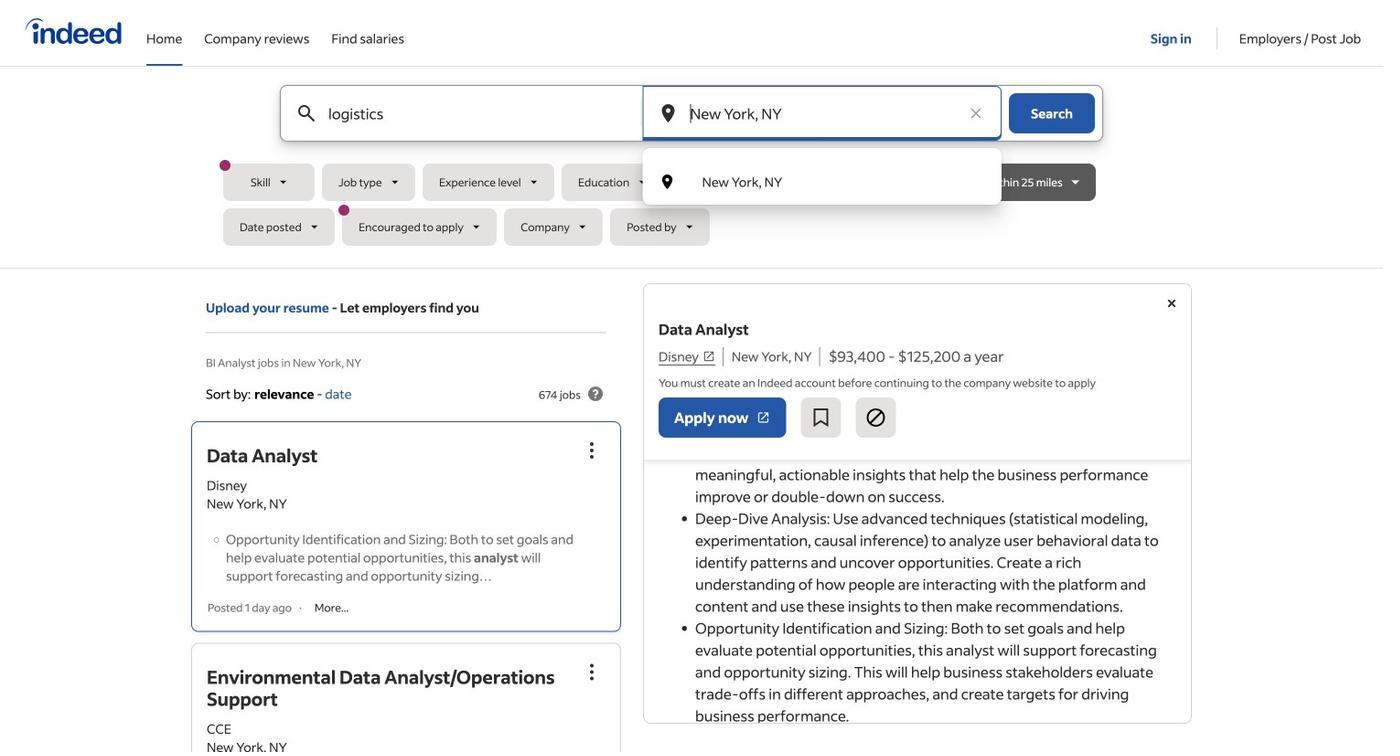 Task type: locate. For each thing, give the bounding box(es) containing it.
job actions for environmental data analyst/operations support is collapsed image
[[581, 662, 603, 684]]

None search field
[[220, 85, 1160, 253]]

4.1 out of 5 stars image
[[738, 349, 820, 371]]

job actions for data analyst is collapsed image
[[581, 440, 603, 462]]

disney (opens in a new tab) image
[[703, 350, 715, 363]]

clear location input image
[[967, 104, 985, 123]]

save this job image
[[810, 407, 832, 429]]

not interested image
[[865, 407, 887, 429]]



Task type: vqa. For each thing, say whether or not it's contained in the screenshot.
Search "button"
no



Task type: describe. For each thing, give the bounding box(es) containing it.
search: Job title, keywords, or company text field
[[325, 86, 611, 141]]

Edit location text field
[[687, 86, 958, 141]]

apply now (opens in a new tab) image
[[756, 411, 771, 425]]

help icon image
[[585, 383, 607, 405]]

close job details image
[[1161, 293, 1183, 315]]



